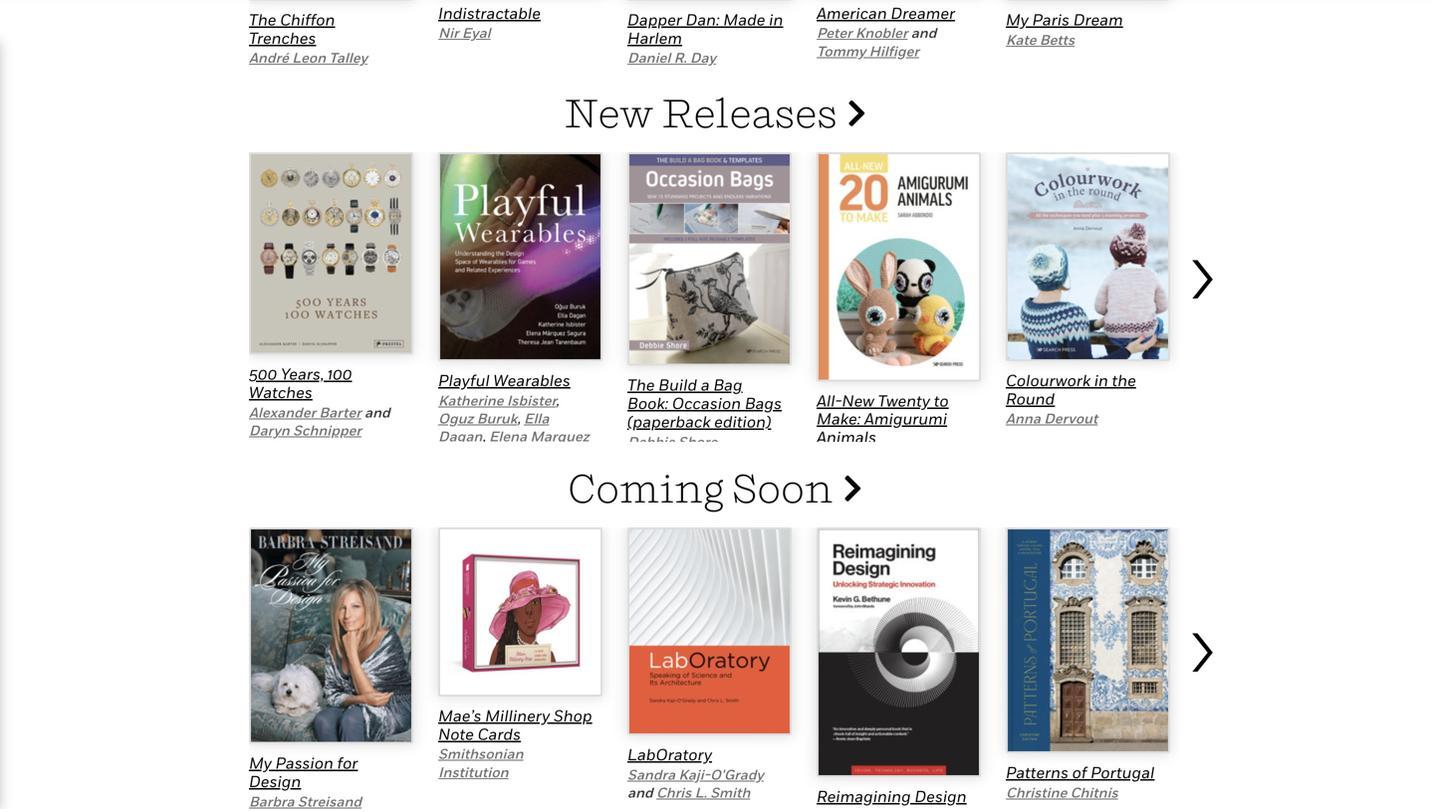 Task type: vqa. For each thing, say whether or not it's contained in the screenshot.
LOOK
no



Task type: locate. For each thing, give the bounding box(es) containing it.
patterns
[[1006, 763, 1069, 782]]

playful wearables link
[[438, 371, 570, 390]]

1 horizontal spatial my
[[1006, 10, 1029, 29]]

reimagining design
[[817, 787, 967, 806]]

and right barter
[[365, 404, 390, 421]]

debbie
[[627, 434, 675, 450]]

american dreamer link
[[817, 3, 955, 22]]

0 horizontal spatial in
[[769, 10, 783, 29]]

1 horizontal spatial the
[[627, 376, 655, 394]]

0 horizontal spatial and
[[365, 404, 390, 421]]

1 horizontal spatial design
[[915, 787, 967, 806]]

the inside the chiffon trenches andré leon talley
[[249, 10, 276, 29]]

occasion
[[672, 394, 741, 413]]

daryn schnipper link
[[249, 422, 361, 439]]

0 vertical spatial the
[[249, 10, 276, 29]]

, down oguz buruk link
[[482, 428, 489, 445]]

500 years, 100 watches link
[[249, 365, 352, 402]]

edition)
[[714, 412, 771, 431]]

my left 'passion'
[[249, 754, 272, 773]]

laboratory
[[627, 745, 712, 764]]

my passion for design
[[249, 754, 358, 791]]

round
[[1006, 389, 1055, 408]]

new down daniel on the left
[[564, 89, 654, 136]]

0 horizontal spatial design
[[249, 772, 301, 791]]

1 vertical spatial new
[[842, 391, 874, 410]]

0 vertical spatial my
[[1006, 10, 1029, 29]]

0 vertical spatial in
[[769, 10, 783, 29]]

design inside my passion for design
[[249, 772, 301, 791]]

elena
[[489, 428, 527, 445]]

design
[[249, 772, 301, 791], [915, 787, 967, 806]]

0 vertical spatial and
[[911, 25, 936, 41]]

reimagining design link
[[817, 787, 967, 806]]

and down 'sandra'
[[627, 785, 653, 801]]

(paperback
[[627, 412, 711, 431]]

releases
[[662, 89, 837, 136]]

1 horizontal spatial new
[[842, 391, 874, 410]]

1 › link from the top
[[1185, 212, 1225, 442]]

0 horizontal spatial ,
[[482, 428, 489, 445]]

christine
[[1006, 785, 1067, 801]]

1 horizontal spatial ,
[[517, 410, 521, 427]]

nir eyal link
[[438, 25, 491, 41]]

watches
[[249, 383, 312, 402]]

1 vertical spatial and
[[365, 404, 390, 421]]

and down dreamer
[[911, 25, 936, 41]]

› for coming soon
[[1185, 595, 1218, 690]]

my inside my passion for design
[[249, 754, 272, 773]]

my
[[1006, 10, 1029, 29], [249, 754, 272, 773]]

and for laboratory
[[627, 785, 653, 801]]

500 years, 100 watches image
[[249, 152, 413, 355]]

the left the build
[[627, 376, 655, 394]]

new inside the "all-new twenty to make: amigurumi animals"
[[842, 391, 874, 410]]

0 vertical spatial new
[[564, 89, 654, 136]]

coming
[[568, 464, 724, 512]]

make:
[[817, 409, 861, 428]]

0 horizontal spatial new
[[564, 89, 654, 136]]

the
[[249, 10, 276, 29], [627, 376, 655, 394]]

all-new twenty to make: amigurumi animals link
[[817, 391, 949, 447]]

2 vertical spatial ,
[[482, 428, 489, 445]]

my for my paris dream kate betts
[[1006, 10, 1029, 29]]

1 vertical spatial in
[[1094, 371, 1108, 390]]

patterns of portugal christine chitnis
[[1006, 763, 1155, 801]]

dervout
[[1044, 410, 1098, 427]]

leon
[[292, 50, 326, 66]]

schnipper
[[293, 422, 361, 439]]

peter
[[817, 25, 852, 41]]

made
[[723, 10, 765, 29]]

, down wearables
[[556, 392, 559, 409]]

of
[[1072, 763, 1087, 782]]

design left for
[[249, 772, 301, 791]]

colourwork in the round link
[[1006, 371, 1136, 408]]

debbie shore link
[[627, 434, 717, 450]]

katherine isbister , oguz buruk ,
[[438, 392, 559, 427]]

the for chiffon
[[249, 10, 276, 29]]

paris
[[1032, 10, 1070, 29]]

wearables
[[493, 371, 570, 390]]

my up kate on the right top of page
[[1006, 10, 1029, 29]]

1 › from the top
[[1185, 221, 1218, 317]]

mae's
[[438, 706, 481, 725]]

1 horizontal spatial and
[[627, 785, 653, 801]]

in inside dapper dan: made in harlem daniel r. day
[[769, 10, 783, 29]]

playful wearables image
[[438, 152, 602, 361]]

1 vertical spatial the
[[627, 376, 655, 394]]

playful wearables
[[438, 371, 570, 390]]

my passion for design image
[[249, 528, 413, 744]]

1 vertical spatial › link
[[1185, 586, 1225, 810]]

2 vertical spatial and
[[627, 785, 653, 801]]

new up animals
[[842, 391, 874, 410]]

0 vertical spatial › link
[[1185, 212, 1225, 442]]

sandra kaji-o'grady link
[[627, 767, 764, 783]]

0 vertical spatial ›
[[1185, 221, 1218, 317]]

0 vertical spatial ,
[[556, 392, 559, 409]]

the chiffon trenches link
[[249, 10, 335, 47]]

, left "ella"
[[517, 410, 521, 427]]

design right reimagining
[[915, 787, 967, 806]]

millinery
[[485, 706, 550, 725]]

l.
[[695, 785, 707, 801]]

1 vertical spatial ›
[[1185, 595, 1218, 690]]

andré
[[249, 50, 289, 66]]

betts
[[1039, 31, 1075, 48]]

animals
[[817, 428, 876, 447]]

chris
[[656, 785, 691, 801]]

1 horizontal spatial in
[[1094, 371, 1108, 390]]

and
[[911, 25, 936, 41], [365, 404, 390, 421], [627, 785, 653, 801]]

0 horizontal spatial the
[[249, 10, 276, 29]]

playful
[[438, 371, 490, 390]]

smithsonian
[[438, 746, 523, 763]]

laboratory image
[[627, 528, 792, 736]]

0 horizontal spatial my
[[249, 754, 272, 773]]

smith
[[710, 785, 750, 801]]

my passion for design link
[[249, 754, 358, 791]]

the inside the build a bag book: occasion bags (paperback edition) debbie shore
[[627, 376, 655, 394]]

colourwork in the round image
[[1006, 152, 1170, 361]]

2 › link from the top
[[1185, 586, 1225, 810]]

the up andré
[[249, 10, 276, 29]]

harlem
[[627, 28, 682, 47]]

years,
[[281, 365, 324, 383]]

1 vertical spatial my
[[249, 754, 272, 773]]

laboratory link
[[627, 745, 712, 764]]

shop
[[554, 706, 592, 725]]

in right made
[[769, 10, 783, 29]]

and inside 500 years, 100 watches alexander barter and daryn schnipper
[[365, 404, 390, 421]]

a
[[701, 376, 710, 394]]

my paris dream kate betts
[[1006, 10, 1123, 48]]

2 › from the top
[[1185, 595, 1218, 690]]

and inside laboratory sandra kaji-o'grady and chris l. smith
[[627, 785, 653, 801]]

american dreamer peter knobler and tommy hilfiger
[[817, 3, 955, 59]]

barter
[[319, 404, 361, 421]]

dapper dan: made in harlem daniel r. day
[[627, 10, 783, 66]]

the chiffon trenches andré leon talley
[[249, 10, 367, 66]]

2 horizontal spatial and
[[911, 25, 936, 41]]

katherine
[[438, 392, 503, 409]]

my inside my paris dream kate betts
[[1006, 10, 1029, 29]]

and inside 'american dreamer peter knobler and tommy hilfiger'
[[911, 25, 936, 41]]

in left the
[[1094, 371, 1108, 390]]

the for build
[[627, 376, 655, 394]]

the build a bag book: occasion bags (paperback edition) image
[[627, 152, 792, 366]]

daniel r. day link
[[627, 50, 716, 66]]



Task type: describe. For each thing, give the bounding box(es) containing it.
new releases
[[564, 89, 845, 136]]

500 years, 100 watches alexander barter and daryn schnipper
[[249, 365, 390, 439]]

reimagining design image
[[817, 528, 981, 778]]

kaji-
[[679, 767, 710, 783]]

smithsonian institution link
[[438, 746, 523, 781]]

daryn
[[249, 422, 290, 439]]

bag
[[713, 376, 742, 394]]

talley
[[329, 50, 367, 66]]

soon
[[732, 464, 833, 512]]

katherine isbister link
[[438, 392, 556, 409]]

sandra
[[627, 767, 675, 783]]

my paris dream link
[[1006, 10, 1123, 29]]

1 vertical spatial ,
[[517, 410, 521, 427]]

oguz
[[438, 410, 473, 427]]

day
[[690, 50, 716, 66]]

chitnis
[[1070, 785, 1118, 801]]

segura
[[438, 447, 486, 463]]

new releases link
[[564, 89, 865, 136]]

patterns of portugal image
[[1006, 528, 1170, 754]]

› link for coming soon
[[1185, 586, 1225, 810]]

anna dervout link
[[1006, 410, 1098, 427]]

nir
[[438, 25, 459, 41]]

to
[[934, 391, 949, 410]]

build
[[658, 376, 697, 394]]

kate betts link
[[1006, 31, 1075, 48]]

coming soon link
[[568, 464, 861, 512]]

knobler
[[855, 25, 908, 41]]

isbister
[[507, 392, 556, 409]]

dan:
[[686, 10, 720, 29]]

trenches
[[249, 28, 316, 47]]

and for american
[[911, 25, 936, 41]]

indistractable link
[[438, 3, 541, 22]]

my for my passion for design
[[249, 754, 272, 773]]

mae's millinery shop note cards smithsonian institution
[[438, 706, 592, 781]]

chiffon
[[280, 10, 335, 29]]

elena marquez segura link
[[438, 428, 589, 463]]

coming soon
[[568, 464, 841, 512]]

colourwork in the round anna dervout
[[1006, 371, 1136, 427]]

andré leon talley link
[[249, 50, 367, 66]]

eyal
[[462, 25, 491, 41]]

ella dagan
[[438, 410, 549, 445]]

alexander
[[249, 404, 316, 421]]

mae's millinery shop note cards link
[[438, 706, 592, 744]]

all-new twenty to make: amigurumi animals image
[[817, 152, 981, 382]]

institution
[[438, 764, 508, 781]]

› for new releases
[[1185, 221, 1218, 317]]

hilfiger
[[869, 43, 919, 59]]

shore
[[678, 434, 717, 450]]

bags
[[745, 394, 782, 413]]

dapper
[[627, 10, 682, 29]]

note
[[438, 725, 474, 744]]

american
[[817, 3, 887, 22]]

indistractable nir eyal
[[438, 3, 541, 41]]

dapper dan: made in harlem link
[[627, 10, 783, 47]]

alexander barter link
[[249, 404, 361, 421]]

laboratory sandra kaji-o'grady and chris l. smith
[[627, 745, 764, 801]]

100
[[328, 365, 352, 383]]

for
[[337, 754, 358, 773]]

in inside colourwork in the round anna dervout
[[1094, 371, 1108, 390]]

colourwork
[[1006, 371, 1090, 390]]

o'grady
[[710, 767, 764, 783]]

marquez
[[530, 428, 589, 445]]

ella
[[524, 410, 549, 427]]

tommy hilfiger link
[[817, 43, 919, 59]]

tommy
[[817, 43, 866, 59]]

reimagining
[[817, 787, 911, 806]]

kate
[[1006, 31, 1036, 48]]

peter knobler link
[[817, 25, 908, 41]]

dreamer
[[891, 3, 955, 22]]

daniel
[[627, 50, 671, 66]]

portugal
[[1091, 763, 1155, 782]]

buruk
[[477, 410, 517, 427]]

mae's millinery shop note cards image
[[438, 528, 602, 697]]

all-
[[817, 391, 842, 410]]

dream
[[1073, 10, 1123, 29]]

passion
[[275, 754, 333, 773]]

› link for new releases
[[1185, 212, 1225, 442]]

patterns of portugal link
[[1006, 763, 1155, 782]]

anna
[[1006, 410, 1041, 427]]

cards
[[478, 725, 521, 744]]

indistractable
[[438, 3, 541, 22]]

elena marquez segura
[[438, 428, 589, 463]]

2 horizontal spatial ,
[[556, 392, 559, 409]]

the build a bag book: occasion bags (paperback edition) debbie shore
[[627, 376, 782, 450]]



